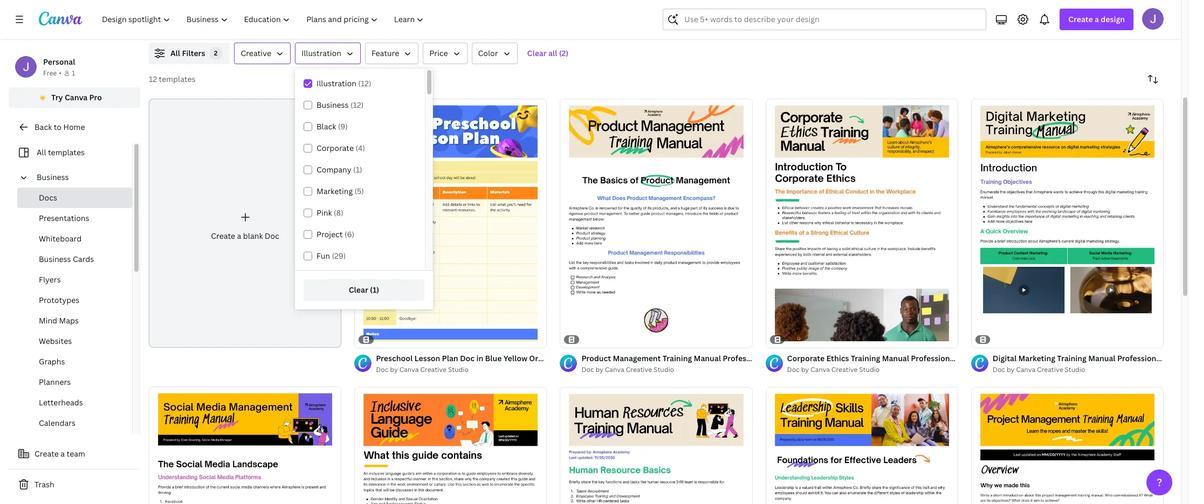 Task type: describe. For each thing, give the bounding box(es) containing it.
prototypes
[[39, 295, 79, 305]]

letterheads
[[39, 398, 83, 408]]

3d
[[558, 353, 568, 364]]

illustration button
[[295, 43, 361, 64]]

illustration (12)
[[317, 78, 372, 89]]

docs
[[39, 193, 57, 203]]

back to home
[[35, 122, 85, 132]]

blue
[[485, 353, 502, 364]]

product management training manual professional doc in yellow green pink playful professional style image
[[560, 99, 753, 348]]

create a design
[[1069, 14, 1126, 24]]

free
[[43, 69, 57, 78]]

business for business (12)
[[317, 100, 349, 110]]

resumes
[[39, 439, 72, 449]]

business (12)
[[317, 100, 364, 110]]

try
[[51, 92, 63, 103]]

doc by canva creative studio link for leadership skills training manual professional doc in yellow green purple playful professional style image
[[788, 365, 959, 376]]

human resource training manual professional doc in beige yellow pink playful professional style image
[[560, 387, 753, 505]]

a for blank
[[237, 231, 241, 241]]

illustration for illustration (12)
[[317, 78, 357, 89]]

mind maps
[[39, 316, 79, 326]]

marketing
[[317, 186, 353, 196]]

templates for 12 templates
[[159, 74, 196, 84]]

home
[[63, 122, 85, 132]]

preschool lesson plan doc in blue yellow orange 3d style image
[[355, 99, 547, 348]]

1
[[72, 69, 75, 78]]

illustration for illustration
[[302, 48, 342, 58]]

(12) for illustration (12)
[[359, 78, 372, 89]]

templates for all templates
[[48, 147, 85, 158]]

clear for clear all (2)
[[528, 48, 547, 58]]

all for all filters
[[171, 48, 180, 58]]

orange
[[530, 353, 556, 364]]

lesson
[[415, 353, 440, 364]]

all
[[549, 48, 558, 58]]

websites
[[39, 336, 72, 346]]

create a team button
[[9, 444, 140, 465]]

create a blank doc
[[211, 231, 279, 241]]

resumes link
[[17, 434, 132, 454]]

by for human resource training manual professional doc in beige yellow pink playful professional style image
[[596, 365, 604, 375]]

company
[[317, 165, 352, 175]]

free •
[[43, 69, 61, 78]]

websites link
[[17, 331, 132, 352]]

project (6)
[[317, 229, 355, 240]]

creative for 'corporate ethics training manual professional doc in yellow orange green playful professional style' image
[[832, 365, 858, 375]]

presentations
[[39, 213, 89, 223]]

project management training manual professional doc in yellow black white playful professional style image
[[972, 387, 1165, 505]]

studio for human resource training manual professional doc in beige yellow pink playful professional style image
[[654, 365, 675, 375]]

jacob simon image
[[1143, 8, 1165, 30]]

clear all (2) button
[[522, 43, 574, 64]]

marketing (5)
[[317, 186, 364, 196]]

(5)
[[355, 186, 364, 196]]

creative inside button
[[241, 48, 271, 58]]

feature
[[372, 48, 399, 58]]

Search search field
[[685, 9, 980, 30]]

fun (29)
[[317, 251, 346, 261]]

business for business cards
[[39, 254, 71, 264]]

12 templates
[[149, 74, 196, 84]]

doc by canva creative studio for 'project management training manual professional doc in yellow black white playful professional style' image at the bottom of page's the doc by canva creative studio link
[[993, 365, 1086, 375]]

team
[[67, 449, 85, 459]]

by for leadership skills training manual professional doc in yellow green purple playful professional style image
[[802, 365, 810, 375]]

digital marketing training manual professional doc in green purple yellow playful professional style image
[[972, 99, 1165, 348]]

design
[[1102, 14, 1126, 24]]

try canva pro
[[51, 92, 102, 103]]

black (9)
[[317, 121, 348, 132]]

blank
[[243, 231, 263, 241]]

top level navigation element
[[95, 9, 434, 30]]

create a blank doc link
[[149, 99, 342, 348]]

preschool lesson plan doc in blue yellow orange 3d style doc by canva creative studio
[[376, 353, 589, 375]]

in
[[477, 353, 484, 364]]

studio for leadership skills training manual professional doc in yellow green purple playful professional style image
[[860, 365, 880, 375]]

inclusive language guide professional doc in orange yellow purple playful professional style image
[[355, 387, 547, 505]]

a for team
[[61, 449, 65, 459]]

presentations link
[[17, 208, 132, 229]]

a for design
[[1095, 14, 1100, 24]]

mind maps link
[[17, 311, 132, 331]]

planners link
[[17, 372, 132, 393]]

all templates
[[37, 147, 85, 158]]

doc by canva creative studio for the doc by canva creative studio link for leadership skills training manual professional doc in yellow green purple playful professional style image
[[788, 365, 880, 375]]

canva inside preschool lesson plan doc in blue yellow orange 3d style doc by canva creative studio
[[400, 365, 419, 375]]

graphs
[[39, 357, 65, 367]]

letterheads link
[[17, 393, 132, 413]]

back
[[35, 122, 52, 132]]

business cards link
[[17, 249, 132, 270]]

corporate
[[317, 143, 354, 153]]

business link
[[32, 167, 126, 188]]

yellow
[[504, 353, 528, 364]]

doc by canva creative studio for the doc by canva creative studio link for human resource training manual professional doc in beige yellow pink playful professional style image
[[582, 365, 675, 375]]

(2)
[[559, 48, 569, 58]]

create a blank doc element
[[149, 99, 342, 348]]

(29)
[[332, 251, 346, 261]]

color
[[478, 48, 498, 58]]

create for create a blank doc
[[211, 231, 235, 241]]

all for all templates
[[37, 147, 46, 158]]

corporate ethics training manual professional doc in yellow orange green playful professional style image
[[766, 99, 959, 348]]

canva inside button
[[65, 92, 88, 103]]

studio inside preschool lesson plan doc in blue yellow orange 3d style doc by canva creative studio
[[448, 365, 469, 375]]

clear (1) button
[[304, 280, 425, 301]]

all templates link
[[15, 142, 126, 163]]



Task type: locate. For each thing, give the bounding box(es) containing it.
1 horizontal spatial doc by canva creative studio
[[788, 365, 880, 375]]

0 horizontal spatial create
[[35, 449, 59, 459]]

1 horizontal spatial create
[[211, 231, 235, 241]]

0 vertical spatial a
[[1095, 14, 1100, 24]]

doc by canva creative studio link for human resource training manual professional doc in beige yellow pink playful professional style image
[[582, 365, 753, 376]]

1 vertical spatial business
[[37, 172, 69, 182]]

project
[[317, 229, 343, 240]]

leadership skills training manual professional doc in yellow green purple playful professional style image
[[766, 387, 959, 505]]

create inside button
[[35, 449, 59, 459]]

1 horizontal spatial all
[[171, 48, 180, 58]]

corporate (4)
[[317, 143, 365, 153]]

0 vertical spatial templates
[[159, 74, 196, 84]]

create a design button
[[1061, 9, 1134, 30]]

illustration up illustration (12)
[[302, 48, 342, 58]]

1 by from the left
[[390, 365, 398, 375]]

creative button
[[234, 43, 291, 64]]

create left blank at the left top of page
[[211, 231, 235, 241]]

3 doc by canva creative studio from the left
[[993, 365, 1086, 375]]

clear inside button
[[349, 285, 368, 295]]

illustration inside button
[[302, 48, 342, 58]]

trash
[[35, 480, 54, 490]]

by inside preschool lesson plan doc in blue yellow orange 3d style doc by canva creative studio
[[390, 365, 398, 375]]

2 doc by canva creative studio from the left
[[788, 365, 880, 375]]

try canva pro button
[[9, 87, 140, 108]]

create a team
[[35, 449, 85, 459]]

2 studio from the left
[[654, 365, 675, 375]]

all inside 'link'
[[37, 147, 46, 158]]

plan
[[442, 353, 458, 364]]

1 vertical spatial (1)
[[370, 285, 379, 295]]

2 vertical spatial a
[[61, 449, 65, 459]]

doc by canva creative studio link for 'project management training manual professional doc in yellow black white playful professional style' image at the bottom of page
[[993, 365, 1165, 376]]

4 studio from the left
[[1066, 365, 1086, 375]]

whiteboard link
[[17, 229, 132, 249]]

fun
[[317, 251, 330, 261]]

creative
[[241, 48, 271, 58], [421, 365, 447, 375], [626, 365, 653, 375], [832, 365, 858, 375], [1038, 365, 1064, 375]]

black
[[317, 121, 336, 132]]

all left "filters"
[[171, 48, 180, 58]]

preschool
[[376, 353, 413, 364]]

0 horizontal spatial clear
[[349, 285, 368, 295]]

clear for clear (1)
[[349, 285, 368, 295]]

1 vertical spatial a
[[237, 231, 241, 241]]

doc
[[265, 231, 279, 241], [460, 353, 475, 364], [376, 365, 389, 375], [582, 365, 594, 375], [788, 365, 800, 375], [993, 365, 1006, 375]]

whiteboard
[[39, 234, 82, 244]]

back to home link
[[9, 117, 140, 138]]

create
[[1069, 14, 1094, 24], [211, 231, 235, 241], [35, 449, 59, 459]]

create inside dropdown button
[[1069, 14, 1094, 24]]

flyers
[[39, 275, 61, 285]]

2 vertical spatial create
[[35, 449, 59, 459]]

0 vertical spatial illustration
[[302, 48, 342, 58]]

create for create a team
[[35, 449, 59, 459]]

12
[[149, 74, 157, 84]]

clear inside button
[[528, 48, 547, 58]]

templates right the '12'
[[159, 74, 196, 84]]

0 vertical spatial all
[[171, 48, 180, 58]]

a left blank at the left top of page
[[237, 231, 241, 241]]

(12) up business (12)
[[359, 78, 372, 89]]

mind
[[39, 316, 57, 326]]

3 studio from the left
[[860, 365, 880, 375]]

(1)
[[354, 165, 362, 175], [370, 285, 379, 295]]

(4)
[[356, 143, 365, 153]]

0 vertical spatial (1)
[[354, 165, 362, 175]]

templates
[[159, 74, 196, 84], [48, 147, 85, 158]]

2
[[214, 49, 218, 58]]

canva for product management training manual professional doc in yellow green pink playful professional style image
[[605, 365, 625, 375]]

business up docs
[[37, 172, 69, 182]]

feature button
[[365, 43, 419, 64]]

1 doc by canva creative studio from the left
[[582, 365, 675, 375]]

1 horizontal spatial (1)
[[370, 285, 379, 295]]

creative inside preschool lesson plan doc in blue yellow orange 3d style doc by canva creative studio
[[421, 365, 447, 375]]

clear
[[528, 48, 547, 58], [349, 285, 368, 295]]

1 vertical spatial all
[[37, 147, 46, 158]]

0 horizontal spatial a
[[61, 449, 65, 459]]

(1) for clear (1)
[[370, 285, 379, 295]]

price button
[[423, 43, 468, 64]]

all
[[171, 48, 180, 58], [37, 147, 46, 158]]

0 horizontal spatial (1)
[[354, 165, 362, 175]]

maps
[[59, 316, 79, 326]]

illustration
[[302, 48, 342, 58], [317, 78, 357, 89]]

0 vertical spatial create
[[1069, 14, 1094, 24]]

a inside dropdown button
[[1095, 14, 1100, 24]]

business
[[317, 100, 349, 110], [37, 172, 69, 182], [39, 254, 71, 264]]

by
[[390, 365, 398, 375], [596, 365, 604, 375], [802, 365, 810, 375], [1007, 365, 1015, 375]]

business cards
[[39, 254, 94, 264]]

canva for 'corporate ethics training manual professional doc in yellow orange green playful professional style' image
[[811, 365, 830, 375]]

2 by from the left
[[596, 365, 604, 375]]

all down back at the left of the page
[[37, 147, 46, 158]]

calendars link
[[17, 413, 132, 434]]

price
[[430, 48, 448, 58]]

templates down back to home
[[48, 147, 85, 158]]

2 vertical spatial business
[[39, 254, 71, 264]]

canva
[[65, 92, 88, 103], [400, 365, 419, 375], [605, 365, 625, 375], [811, 365, 830, 375], [1017, 365, 1036, 375]]

graphs link
[[17, 352, 132, 372]]

1 horizontal spatial templates
[[159, 74, 196, 84]]

filters
[[182, 48, 205, 58]]

a left team
[[61, 449, 65, 459]]

(1) inside button
[[370, 285, 379, 295]]

create left design
[[1069, 14, 1094, 24]]

business inside business "link"
[[37, 172, 69, 182]]

clear all (2)
[[528, 48, 569, 58]]

company (1)
[[317, 165, 362, 175]]

1 studio from the left
[[448, 365, 469, 375]]

prototypes link
[[17, 290, 132, 311]]

2 horizontal spatial a
[[1095, 14, 1100, 24]]

1 horizontal spatial clear
[[528, 48, 547, 58]]

cards
[[73, 254, 94, 264]]

a left design
[[1095, 14, 1100, 24]]

(12) down illustration (12)
[[351, 100, 364, 110]]

(1) for company (1)
[[354, 165, 362, 175]]

style
[[570, 353, 589, 364]]

illustration up business (12)
[[317, 78, 357, 89]]

trash link
[[9, 474, 140, 496]]

to
[[54, 122, 61, 132]]

flyers link
[[17, 270, 132, 290]]

1 vertical spatial illustration
[[317, 78, 357, 89]]

business up black (9)
[[317, 100, 349, 110]]

1 vertical spatial clear
[[349, 285, 368, 295]]

•
[[59, 69, 61, 78]]

calendars
[[39, 418, 76, 428]]

(9)
[[338, 121, 348, 132]]

None search field
[[663, 9, 987, 30]]

0 horizontal spatial doc by canva creative studio
[[582, 365, 675, 375]]

color button
[[472, 43, 518, 64]]

doc by canva creative studio
[[582, 365, 675, 375], [788, 365, 880, 375], [993, 365, 1086, 375]]

social media management training manual professional doc in yellow purple blue playful professional style image
[[149, 387, 342, 505]]

0 vertical spatial clear
[[528, 48, 547, 58]]

pro
[[89, 92, 102, 103]]

Sort by button
[[1143, 69, 1165, 90]]

templates inside 'link'
[[48, 147, 85, 158]]

3 by from the left
[[802, 365, 810, 375]]

1 doc by canva creative studio link from the left
[[376, 365, 547, 376]]

2 doc by canva creative studio link from the left
[[582, 365, 753, 376]]

clear (1)
[[349, 285, 379, 295]]

business inside business cards link
[[39, 254, 71, 264]]

creative for product management training manual professional doc in yellow green pink playful professional style image
[[626, 365, 653, 375]]

0 vertical spatial business
[[317, 100, 349, 110]]

doc by canva creative studio link for inclusive language guide professional doc in orange yellow purple playful professional style image
[[376, 365, 547, 376]]

1 vertical spatial templates
[[48, 147, 85, 158]]

personal
[[43, 57, 75, 67]]

create for create a design
[[1069, 14, 1094, 24]]

2 filter options selected element
[[210, 47, 223, 60]]

business for business
[[37, 172, 69, 182]]

1 horizontal spatial a
[[237, 231, 241, 241]]

creative for digital marketing training manual professional doc in green purple yellow playful professional style image at the right of page
[[1038, 365, 1064, 375]]

2 horizontal spatial doc by canva creative studio
[[993, 365, 1086, 375]]

canva for digital marketing training manual professional doc in green purple yellow playful professional style image at the right of page
[[1017, 365, 1036, 375]]

1 vertical spatial (12)
[[351, 100, 364, 110]]

planners
[[39, 377, 71, 387]]

0 horizontal spatial templates
[[48, 147, 85, 158]]

4 by from the left
[[1007, 365, 1015, 375]]

0 horizontal spatial all
[[37, 147, 46, 158]]

4 doc by canva creative studio link from the left
[[993, 365, 1165, 376]]

a inside button
[[61, 449, 65, 459]]

studio for 'project management training manual professional doc in yellow black white playful professional style' image at the bottom of page
[[1066, 365, 1086, 375]]

(12) for business (12)
[[351, 100, 364, 110]]

create left team
[[35, 449, 59, 459]]

preschool lesson plan doc in blue yellow orange 3d style link
[[376, 353, 589, 365]]

(6)
[[345, 229, 355, 240]]

doc by canva creative studio link
[[376, 365, 547, 376], [582, 365, 753, 376], [788, 365, 959, 376], [993, 365, 1165, 376]]

3 doc by canva creative studio link from the left
[[788, 365, 959, 376]]

2 horizontal spatial create
[[1069, 14, 1094, 24]]

1 vertical spatial create
[[211, 231, 235, 241]]

all filters
[[171, 48, 205, 58]]

by for 'project management training manual professional doc in yellow black white playful professional style' image at the bottom of page
[[1007, 365, 1015, 375]]

0 vertical spatial (12)
[[359, 78, 372, 89]]

(8)
[[334, 208, 344, 218]]

business up "flyers"
[[39, 254, 71, 264]]

(12)
[[359, 78, 372, 89], [351, 100, 364, 110]]



Task type: vqa. For each thing, say whether or not it's contained in the screenshot.


